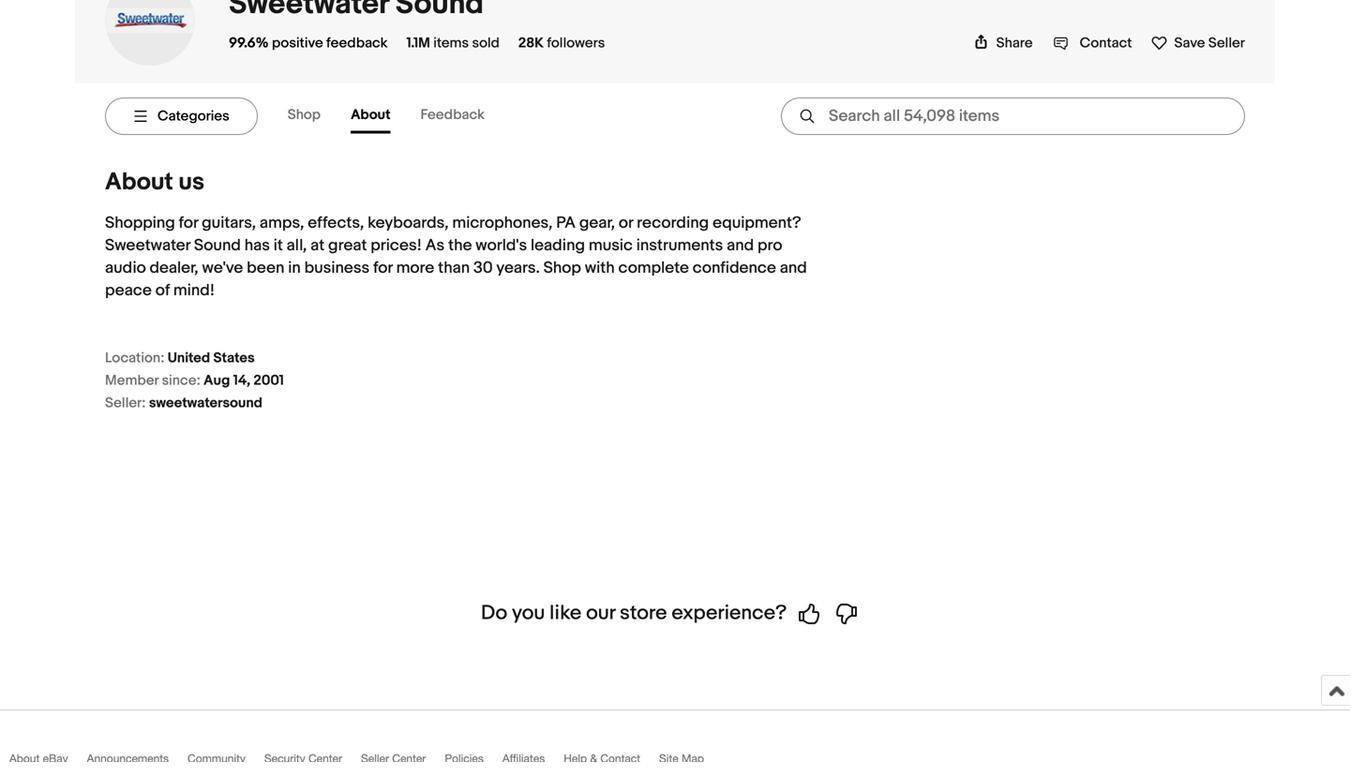 Task type: describe. For each thing, give the bounding box(es) containing it.
equipment?
[[713, 213, 801, 233]]

feedback
[[326, 35, 388, 51]]

save seller
[[1175, 35, 1245, 51]]

followers
[[547, 35, 605, 51]]

like
[[550, 601, 582, 625]]

about for about
[[351, 106, 391, 123]]

do
[[481, 601, 507, 625]]

peace
[[105, 281, 152, 300]]

it
[[274, 236, 283, 255]]

has
[[244, 236, 270, 255]]

the
[[448, 236, 472, 255]]

audio
[[105, 258, 146, 278]]

1.1m items sold
[[407, 35, 500, 51]]

keyboards,
[[368, 213, 449, 233]]

than
[[438, 258, 470, 278]]

at
[[311, 236, 325, 255]]

instruments
[[636, 236, 723, 255]]

about for about us
[[105, 168, 173, 197]]

effects,
[[308, 213, 364, 233]]

leading
[[531, 236, 585, 255]]

location:
[[105, 350, 164, 367]]

0 vertical spatial and
[[727, 236, 754, 255]]

great
[[328, 236, 367, 255]]

we've
[[202, 258, 243, 278]]

dealer,
[[150, 258, 199, 278]]

music
[[589, 236, 633, 255]]

or
[[619, 213, 633, 233]]

positive
[[272, 35, 323, 51]]

save
[[1175, 35, 1205, 51]]

share
[[997, 35, 1033, 51]]

seller:
[[105, 395, 146, 412]]

2001
[[254, 372, 284, 389]]

guitars,
[[202, 213, 256, 233]]

1.1m
[[407, 35, 430, 51]]

of
[[155, 281, 170, 300]]

sweetwatersound
[[149, 395, 262, 412]]

years.
[[496, 258, 540, 278]]

shopping
[[105, 213, 175, 233]]

pa
[[556, 213, 576, 233]]

as
[[426, 236, 445, 255]]

0 vertical spatial for
[[179, 213, 198, 233]]

28k
[[518, 35, 544, 51]]

in
[[288, 258, 301, 278]]

us
[[179, 168, 205, 197]]

tab list containing shop
[[288, 99, 515, 134]]

pro
[[758, 236, 783, 255]]



Task type: vqa. For each thing, say whether or not it's contained in the screenshot.
Do you like our store experience? link
yes



Task type: locate. For each thing, give the bounding box(es) containing it.
member
[[105, 372, 159, 389]]

amps,
[[260, 213, 304, 233]]

for down prices!
[[373, 258, 393, 278]]

categories button
[[105, 97, 258, 135]]

1 vertical spatial for
[[373, 258, 393, 278]]

and up confidence
[[727, 236, 754, 255]]

do you like our store experience? link
[[481, 601, 869, 626]]

for
[[179, 213, 198, 233], [373, 258, 393, 278]]

0 horizontal spatial for
[[179, 213, 198, 233]]

save seller button
[[1151, 31, 1245, 51]]

sweetwater sound image
[[105, 7, 195, 34]]

united
[[168, 350, 210, 367]]

seller
[[1209, 35, 1245, 51]]

location: united states member since: aug 14, 2001 seller: sweetwatersound
[[105, 350, 284, 412]]

0 vertical spatial shop
[[288, 106, 321, 123]]

our
[[586, 601, 615, 625]]

99.6%
[[229, 35, 269, 51]]

28k followers
[[518, 35, 605, 51]]

about
[[351, 106, 391, 123], [105, 168, 173, 197]]

sound
[[194, 236, 241, 255]]

with
[[585, 258, 615, 278]]

sold
[[472, 35, 500, 51]]

1 horizontal spatial about
[[351, 106, 391, 123]]

0 horizontal spatial about
[[105, 168, 173, 197]]

confidence
[[693, 258, 776, 278]]

sweetwater
[[105, 236, 190, 255]]

more
[[396, 258, 434, 278]]

tab list
[[288, 99, 515, 134]]

1 vertical spatial about
[[105, 168, 173, 197]]

complete
[[619, 258, 689, 278]]

feedback
[[421, 106, 485, 123]]

been
[[247, 258, 285, 278]]

shop down the "99.6% positive feedback"
[[288, 106, 321, 123]]

1 vertical spatial shop
[[544, 258, 581, 278]]

business
[[304, 258, 370, 278]]

14,
[[233, 372, 250, 389]]

shopping for guitars, amps, effects, keyboards, microphones, pa gear, or recording equipment? sweetwater sound has it all, at great prices! as the world's leading music instruments and pro audio dealer, we've been in business for more than 30 years. shop with complete confidence and peace of mind!
[[105, 213, 807, 300]]

99.6% positive feedback
[[229, 35, 388, 51]]

0 horizontal spatial and
[[727, 236, 754, 255]]

about up shopping
[[105, 168, 173, 197]]

0 horizontal spatial shop
[[288, 106, 321, 123]]

and down pro
[[780, 258, 807, 278]]

states
[[213, 350, 255, 367]]

microphones,
[[452, 213, 553, 233]]

shop
[[288, 106, 321, 123], [544, 258, 581, 278]]

store
[[620, 601, 667, 625]]

about us
[[105, 168, 205, 197]]

recording
[[637, 213, 709, 233]]

prices!
[[371, 236, 422, 255]]

contact link
[[1054, 35, 1132, 51]]

about down feedback at top
[[351, 106, 391, 123]]

1 horizontal spatial and
[[780, 258, 807, 278]]

gear,
[[579, 213, 615, 233]]

do you like our store experience?
[[481, 601, 787, 625]]

Search all 54,098 items field
[[781, 97, 1245, 135]]

1 horizontal spatial shop
[[544, 258, 581, 278]]

you
[[512, 601, 545, 625]]

categories
[[158, 108, 230, 125]]

30
[[474, 258, 493, 278]]

world's
[[476, 236, 527, 255]]

mind!
[[173, 281, 215, 300]]

all,
[[287, 236, 307, 255]]

aug
[[204, 372, 230, 389]]

for up sound
[[179, 213, 198, 233]]

and
[[727, 236, 754, 255], [780, 258, 807, 278]]

shop inside tab list
[[288, 106, 321, 123]]

shop down leading
[[544, 258, 581, 278]]

since:
[[162, 372, 201, 389]]

share button
[[974, 35, 1033, 51]]

contact
[[1080, 35, 1132, 51]]

1 horizontal spatial for
[[373, 258, 393, 278]]

experience?
[[672, 601, 787, 625]]

0 vertical spatial about
[[351, 106, 391, 123]]

items
[[433, 35, 469, 51]]

shop inside shopping for guitars, amps, effects, keyboards, microphones, pa gear, or recording equipment? sweetwater sound has it all, at great prices! as the world's leading music instruments and pro audio dealer, we've been in business for more than 30 years. shop with complete confidence and peace of mind!
[[544, 258, 581, 278]]

1 vertical spatial and
[[780, 258, 807, 278]]



